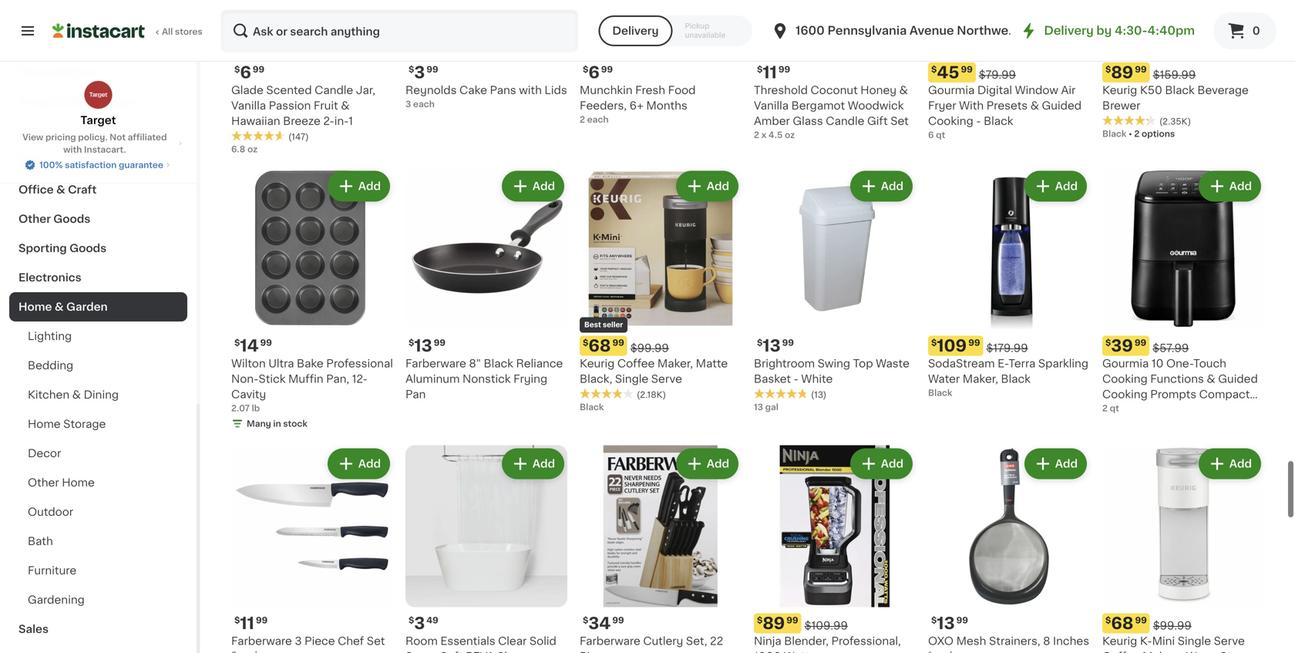 Task type: locate. For each thing, give the bounding box(es) containing it.
coffee inside $ 68 99 $99.99 keurig coffee maker, matte black, single serve
[[618, 358, 655, 369]]

& inside $ 39 99 $57.99 gourmia 10 one-touch cooking functions & guided cooking prompts compact digital air fryer
[[1207, 374, 1216, 384]]

2 horizontal spatial -
[[1179, 651, 1184, 653]]

gift down care
[[63, 96, 84, 107]]

1 $ 6 99 from the left
[[234, 64, 265, 81]]

99 up munchkin
[[601, 65, 613, 74]]

$ 13 99 up the brightroom
[[757, 338, 794, 354]]

89 up ninja
[[763, 615, 785, 632]]

99
[[253, 65, 265, 74], [427, 65, 438, 74], [601, 65, 613, 74], [779, 65, 791, 74], [961, 65, 973, 74], [1135, 65, 1147, 74], [260, 339, 272, 347], [434, 339, 446, 347], [613, 339, 624, 347], [782, 339, 794, 347], [969, 339, 980, 347], [1135, 339, 1147, 347], [256, 616, 268, 625], [612, 616, 624, 625], [787, 616, 799, 625], [957, 616, 969, 625], [1135, 616, 1147, 625]]

home storage
[[28, 419, 106, 430]]

0 horizontal spatial gourmia
[[928, 85, 975, 96]]

farberware inside farberware cutlery set, 22 piece
[[580, 636, 641, 647]]

0 vertical spatial guided
[[1042, 100, 1082, 111]]

2 inside munchkin  fresh food feeders, 6+ months 2 each
[[580, 115, 585, 124]]

other down 'office'
[[19, 214, 51, 224]]

top
[[853, 358, 873, 369]]

1 horizontal spatial air
[[1140, 404, 1155, 415]]

1 vertical spatial $99.99
[[1153, 620, 1192, 631]]

farberware cutlery set, 22 piece
[[580, 636, 724, 653]]

$89.99 original price: $109.99 element
[[754, 613, 916, 633]]

0 horizontal spatial piece
[[305, 636, 335, 647]]

0 vertical spatial 68
[[589, 338, 611, 354]]

99 right 34
[[612, 616, 624, 625]]

1 vertical spatial home
[[28, 419, 61, 430]]

digital down $79.99 at the right of page
[[978, 85, 1012, 96]]

add for oxo mesh strainers, 8 inches
[[1055, 458, 1078, 469]]

0 vertical spatial maker,
[[658, 358, 693, 369]]

1 vertical spatial maker,
[[963, 374, 999, 384]]

68
[[589, 338, 611, 354], [1111, 615, 1134, 632]]

0 button
[[1214, 12, 1277, 49]]

mini
[[1153, 636, 1175, 647]]

inches
[[1053, 636, 1090, 647]]

3
[[414, 64, 425, 81], [406, 100, 411, 108], [414, 615, 425, 632], [295, 636, 302, 647]]

view pricing policy. not affiliated with instacart.
[[22, 133, 167, 154]]

1 vertical spatial fryer
[[1158, 404, 1186, 415]]

food
[[668, 85, 696, 96]]

99 inside $ 89 99 $109.99 ninja blender, professional, 1000 watts
[[787, 616, 799, 625]]

munchkin
[[580, 85, 633, 96]]

1600
[[796, 25, 825, 36]]

99 up k-
[[1135, 616, 1147, 625]]

$99.99 up mini
[[1153, 620, 1192, 631]]

$ 109 99 $179.99 sodastream e-terra sparkling water maker, black black
[[928, 338, 1089, 397]]

1 horizontal spatial $ 11 99
[[757, 64, 791, 81]]

reynolds cake pans with lids 3 each
[[406, 85, 567, 108]]

office
[[19, 184, 54, 195]]

each inside munchkin  fresh food feeders, 6+ months 2 each
[[587, 115, 609, 124]]

vanilla up the amber
[[754, 100, 789, 111]]

1 vertical spatial other
[[28, 477, 59, 488]]

39
[[1111, 338, 1133, 354]]

vanilla inside the glade scented candle jar, vanilla passion fruit & hawaiian breeze 2-in-1
[[231, 100, 266, 111]]

1 horizontal spatial farberware
[[406, 358, 466, 369]]

woodwick
[[848, 100, 904, 111]]

0 horizontal spatial -
[[794, 374, 799, 384]]

99 inside $ 14 99
[[260, 339, 272, 347]]

0 vertical spatial qt
[[936, 131, 946, 139]]

2 horizontal spatial $ 13 99
[[932, 615, 969, 632]]

$68.99 original price: $99.99 element
[[580, 336, 742, 356], [1103, 613, 1265, 633]]

instacart logo image
[[52, 22, 145, 40]]

0 vertical spatial serve
[[651, 374, 682, 384]]

each down feeders,
[[587, 115, 609, 124]]

coffee left maker
[[1103, 651, 1140, 653]]

keurig inside $ 68 99 $99.99 keurig coffee maker, matte black, single serve
[[580, 358, 615, 369]]

e-
[[998, 358, 1009, 369]]

0 vertical spatial cooking
[[928, 116, 974, 126]]

89 inside $ 89 99 $159.99 keurig k50 black beverage brewer
[[1111, 64, 1134, 81]]

3 for farberware 3 piece chef set
[[295, 636, 302, 647]]

$99.99
[[631, 343, 669, 354], [1153, 620, 1192, 631]]

& left craft
[[56, 184, 65, 195]]

black down presets
[[984, 116, 1014, 126]]

other goods
[[19, 214, 90, 224]]

with down pricing
[[63, 145, 82, 154]]

0 vertical spatial coffee
[[618, 358, 655, 369]]

6
[[240, 64, 251, 81], [589, 64, 600, 81], [928, 131, 934, 139]]

all stores
[[162, 27, 203, 36]]

each
[[413, 100, 435, 108], [587, 115, 609, 124]]

$68.99 original price: $99.99 element up mini
[[1103, 613, 1265, 633]]

& inside gourmia digital window air fryer with presets & guided cooking - black 6 qt
[[1031, 100, 1039, 111]]

1 horizontal spatial -
[[976, 116, 981, 126]]

maker,
[[658, 358, 693, 369], [963, 374, 999, 384]]

0 vertical spatial keurig
[[1103, 85, 1138, 96]]

1 horizontal spatial gift
[[867, 116, 888, 126]]

add for ninja blender, professional, 1000 watts
[[881, 458, 904, 469]]

& right honey
[[900, 85, 908, 96]]

2 $ 6 99 from the left
[[583, 64, 613, 81]]

home up decor
[[28, 419, 61, 430]]

1 vanilla from the left
[[231, 100, 266, 111]]

0 vertical spatial air
[[1061, 85, 1076, 96]]

1 horizontal spatial $68.99 original price: $99.99 element
[[1103, 613, 1265, 633]]

11 up threshold
[[763, 64, 777, 81]]

1 vertical spatial guided
[[1219, 374, 1258, 384]]

6 up glade in the left top of the page
[[240, 64, 251, 81]]

$ 13 99 for oxo
[[932, 615, 969, 632]]

add for keurig coffee maker, matte black, single serve
[[707, 181, 729, 192]]

add button for sodastream e-terra sparkling water maker, black
[[1026, 172, 1086, 200]]

air down prompts on the right of the page
[[1140, 404, 1155, 415]]

- down with in the top right of the page
[[976, 116, 981, 126]]

add button
[[329, 172, 389, 200], [503, 172, 563, 200], [678, 172, 737, 200], [852, 172, 911, 200], [1026, 172, 1086, 200], [1200, 172, 1260, 200], [329, 450, 389, 478], [503, 450, 563, 478], [678, 450, 737, 478], [852, 450, 911, 478], [1026, 450, 1086, 478], [1200, 450, 1260, 478]]

goods
[[53, 214, 90, 224], [69, 243, 106, 254]]

each inside reynolds cake pans with lids 3 each
[[413, 100, 435, 108]]

1 vertical spatial piece
[[580, 651, 610, 653]]

0 horizontal spatial fryer
[[928, 100, 957, 111]]

product group containing 14
[[231, 168, 393, 433]]

decor
[[28, 448, 61, 459]]

product group
[[231, 168, 393, 433], [406, 168, 568, 402], [580, 168, 742, 413], [754, 168, 916, 413], [928, 168, 1090, 399], [1103, 168, 1265, 415], [231, 445, 393, 653], [406, 445, 568, 653], [580, 445, 742, 653], [754, 445, 916, 653], [928, 445, 1090, 653], [1103, 445, 1265, 653]]

1 horizontal spatial 6
[[589, 64, 600, 81]]

$ 11 99 for threshold coconut honey & vanilla bergamot woodwick amber glass candle gift set
[[757, 64, 791, 81]]

2 vertical spatial home
[[62, 477, 95, 488]]

$ 6 99 up glade in the left top of the page
[[234, 64, 265, 81]]

set down 'woodwick'
[[891, 116, 909, 126]]

cooking inside gourmia digital window air fryer with presets & guided cooking - black 6 qt
[[928, 116, 974, 126]]

qt down 39
[[1110, 404, 1119, 413]]

qt down 45
[[936, 131, 946, 139]]

0 horizontal spatial vanilla
[[231, 100, 266, 111]]

piece left 'chef'
[[305, 636, 335, 647]]

with left lids
[[519, 85, 542, 96]]

1 horizontal spatial coffee
[[1103, 651, 1140, 653]]

3 up reynolds
[[414, 64, 425, 81]]

keurig for 68
[[580, 358, 615, 369]]

$ inside $ 3 99
[[409, 65, 414, 74]]

& right party
[[51, 96, 60, 107]]

99 inside $ 39 99 $57.99 gourmia 10 one-touch cooking functions & guided cooking prompts compact digital air fryer
[[1135, 339, 1147, 347]]

keurig inside $ 89 99 $159.99 keurig k50 black beverage brewer
[[1103, 85, 1138, 96]]

piece down 34
[[580, 651, 610, 653]]

add button for room essentials clear solid super soft peva showe
[[503, 450, 563, 478]]

sporting goods
[[19, 243, 106, 254]]

-
[[976, 116, 981, 126], [794, 374, 799, 384], [1179, 651, 1184, 653]]

single
[[615, 374, 649, 384], [1178, 636, 1211, 647]]

add for room essentials clear solid super soft peva showe
[[533, 458, 555, 469]]

seller
[[603, 322, 623, 328]]

$99.99 inside $ 68 99 $99.99 keurig coffee maker, matte black, single serve
[[631, 343, 669, 354]]

$68.99 original price: $99.99 element for keurig coffee maker, matte black, single serve
[[580, 336, 742, 356]]

$ 13 99 up the oxo on the right bottom of page
[[932, 615, 969, 632]]

11 up farberware 3 piece chef set
[[240, 615, 254, 632]]

pets link
[[9, 146, 187, 175]]

set
[[891, 116, 909, 126], [367, 636, 385, 647]]

& inside 'threshold coconut honey & vanilla bergamot woodwick amber glass candle gift set 2 x 4.5 oz'
[[900, 85, 908, 96]]

None search field
[[221, 9, 579, 52]]

1 vertical spatial $ 11 99
[[234, 615, 268, 632]]

party
[[19, 96, 49, 107]]

0 vertical spatial oz
[[785, 131, 795, 139]]

1600 pennsylvania avenue northwest
[[796, 25, 1020, 36]]

0 vertical spatial with
[[519, 85, 542, 96]]

1 vertical spatial oz
[[247, 145, 258, 153]]

2 horizontal spatial farberware
[[580, 636, 641, 647]]

each down reynolds
[[413, 100, 435, 108]]

garden
[[66, 302, 108, 312]]

guided inside $ 39 99 $57.99 gourmia 10 one-touch cooking functions & guided cooking prompts compact digital air fryer
[[1219, 374, 1258, 384]]

0 horizontal spatial air
[[1061, 85, 1076, 96]]

34
[[589, 615, 611, 632]]

99 down seller
[[613, 339, 624, 347]]

1 horizontal spatial 89
[[1111, 64, 1134, 81]]

0 vertical spatial candle
[[315, 85, 353, 96]]

many
[[247, 419, 271, 428]]

13 up the oxo on the right bottom of page
[[937, 615, 955, 632]]

1 vertical spatial gift
[[867, 116, 888, 126]]

99 up the brightroom
[[782, 339, 794, 347]]

1 horizontal spatial each
[[587, 115, 609, 124]]

1 horizontal spatial oz
[[785, 131, 795, 139]]

home up lighting
[[19, 302, 52, 312]]

candle down bergamot
[[826, 116, 865, 126]]

100%
[[39, 161, 63, 169]]

0 horizontal spatial qt
[[936, 131, 946, 139]]

13 for farberware
[[414, 338, 432, 354]]

13 for brightroom
[[763, 338, 781, 354]]

single up warm
[[1178, 636, 1211, 647]]

serve up the (2.18k)
[[651, 374, 682, 384]]

& down 'touch'
[[1207, 374, 1216, 384]]

guided up compact on the right of the page
[[1219, 374, 1258, 384]]

99 right 14
[[260, 339, 272, 347]]

- down the brightroom
[[794, 374, 799, 384]]

0 horizontal spatial guided
[[1042, 100, 1082, 111]]

$ 11 99 up threshold
[[757, 64, 791, 81]]

2 vanilla from the left
[[754, 100, 789, 111]]

lb
[[252, 404, 260, 413]]

set right 'chef'
[[367, 636, 385, 647]]

vanilla for threshold
[[754, 100, 789, 111]]

99 right 45
[[961, 65, 973, 74]]

lids
[[545, 85, 567, 96]]

$ inside $ 109 99 $179.99 sodastream e-terra sparkling water maker, black black
[[932, 339, 937, 347]]

other down decor
[[28, 477, 59, 488]]

goods up sporting goods
[[53, 214, 90, 224]]

- inside the $ 68 99 $99.99 keurig k-mini single serve coffee maker - warm stone
[[1179, 651, 1184, 653]]

qt inside gourmia digital window air fryer with presets & guided cooking - black 6 qt
[[936, 131, 946, 139]]

99 up farberware 3 piece chef set
[[256, 616, 268, 625]]

1 vertical spatial 89
[[763, 615, 785, 632]]

1 horizontal spatial 68
[[1111, 615, 1134, 632]]

0 horizontal spatial candle
[[315, 85, 353, 96]]

0 horizontal spatial $ 6 99
[[234, 64, 265, 81]]

candle up fruit
[[315, 85, 353, 96]]

99 up blender,
[[787, 616, 799, 625]]

68 inside $ 68 99 $99.99 keurig coffee maker, matte black, single serve
[[589, 338, 611, 354]]

feeders,
[[580, 100, 627, 111]]

other
[[19, 214, 51, 224], [28, 477, 59, 488]]

guided down window on the right top of the page
[[1042, 100, 1082, 111]]

0 horizontal spatial oz
[[247, 145, 258, 153]]

guided
[[1042, 100, 1082, 111], [1219, 374, 1258, 384]]

by
[[1097, 25, 1112, 36]]

$ 45 99
[[932, 64, 973, 81]]

keurig up brewer at top
[[1103, 85, 1138, 96]]

13 for oxo
[[937, 615, 955, 632]]

1 vertical spatial air
[[1140, 404, 1155, 415]]

coffee up the (2.18k)
[[618, 358, 655, 369]]

delivery inside button
[[613, 25, 659, 36]]

ninja
[[754, 636, 782, 647]]

lighting
[[28, 331, 72, 342]]

8
[[1043, 636, 1051, 647]]

gift down 'woodwick'
[[867, 116, 888, 126]]

89 for $ 89 99 $159.99 keurig k50 black beverage brewer
[[1111, 64, 1134, 81]]

0 vertical spatial -
[[976, 116, 981, 126]]

$68.99 original price: $99.99 element for keurig k-mini single serve coffee maker - warm stone
[[1103, 613, 1265, 633]]

& up the in-
[[341, 100, 350, 111]]

$ inside the $ 45 99
[[932, 65, 937, 74]]

0 horizontal spatial farberware
[[231, 636, 292, 647]]

sodastream
[[928, 358, 995, 369]]

reliance
[[516, 358, 563, 369]]

$ 11 99 for farberware 3 piece chef set
[[234, 615, 268, 632]]

13 up aluminum
[[414, 338, 432, 354]]

1 horizontal spatial gourmia
[[1103, 358, 1149, 369]]

2 qt
[[1103, 404, 1119, 413]]

1 vertical spatial coffee
[[1103, 651, 1140, 653]]

0 vertical spatial 89
[[1111, 64, 1134, 81]]

0 horizontal spatial $68.99 original price: $99.99 element
[[580, 336, 742, 356]]

guarantee
[[119, 161, 163, 169]]

storage
[[63, 419, 106, 430]]

11 for threshold coconut honey & vanilla bergamot woodwick amber glass candle gift set
[[763, 64, 777, 81]]

$ 14 99
[[234, 338, 272, 354]]

gardening link
[[9, 585, 187, 615]]

black inside $ 89 99 $159.99 keurig k50 black beverage brewer
[[1165, 85, 1195, 96]]

1 horizontal spatial fryer
[[1158, 404, 1186, 415]]

99 up glade in the left top of the page
[[253, 65, 265, 74]]

0 vertical spatial goods
[[53, 214, 90, 224]]

&
[[900, 85, 908, 96], [51, 96, 60, 107], [341, 100, 350, 111], [1031, 100, 1039, 111], [56, 184, 65, 195], [55, 302, 64, 312], [1207, 374, 1216, 384], [72, 389, 81, 400]]

keurig up black,
[[580, 358, 615, 369]]

68 for $ 68 99 $99.99 keurig k-mini single serve coffee maker - warm stone
[[1111, 615, 1134, 632]]

jar,
[[356, 85, 375, 96]]

0 horizontal spatial each
[[413, 100, 435, 108]]

with inside reynolds cake pans with lids 3 each
[[519, 85, 542, 96]]

white
[[802, 374, 833, 384]]

add button for farberware 3 piece chef set
[[329, 450, 389, 478]]

delivery by 4:30-4:40pm link
[[1020, 22, 1195, 40]]

with
[[959, 100, 984, 111]]

home up outdoor link
[[62, 477, 95, 488]]

0 horizontal spatial 11
[[240, 615, 254, 632]]

farberware inside the farberware 8" black reliance aluminum nonstick frying pan
[[406, 358, 466, 369]]

1 vertical spatial goods
[[69, 243, 106, 254]]

99 inside $ 68 99 $99.99 keurig coffee maker, matte black, single serve
[[613, 339, 624, 347]]

3 left 49
[[414, 615, 425, 632]]

1 horizontal spatial candle
[[826, 116, 865, 126]]

gourmia inside $ 39 99 $57.99 gourmia 10 one-touch cooking functions & guided cooking prompts compact digital air fryer
[[1103, 358, 1149, 369]]

air
[[1061, 85, 1076, 96], [1140, 404, 1155, 415]]

maker, left matte
[[658, 358, 693, 369]]

99 up threshold
[[779, 65, 791, 74]]

electronics
[[19, 272, 82, 283]]

3 inside reynolds cake pans with lids 3 each
[[406, 100, 411, 108]]

0 horizontal spatial single
[[615, 374, 649, 384]]

air right window on the right top of the page
[[1061, 85, 1076, 96]]

- left warm
[[1179, 651, 1184, 653]]

0 horizontal spatial set
[[367, 636, 385, 647]]

1 vertical spatial gourmia
[[1103, 358, 1149, 369]]

0 horizontal spatial 68
[[589, 338, 611, 354]]

6 up munchkin
[[589, 64, 600, 81]]

0 horizontal spatial 89
[[763, 615, 785, 632]]

gourmia down the $ 45 99
[[928, 85, 975, 96]]

2 vertical spatial keurig
[[1103, 636, 1138, 647]]

delivery up 'fresh'
[[613, 25, 659, 36]]

bath link
[[9, 527, 187, 556]]

0 horizontal spatial $ 11 99
[[234, 615, 268, 632]]

product group containing 3
[[406, 445, 568, 653]]

add button for ninja blender, professional, 1000 watts
[[852, 450, 911, 478]]

1 horizontal spatial piece
[[580, 651, 610, 653]]

- inside gourmia digital window air fryer with presets & guided cooking - black 6 qt
[[976, 116, 981, 126]]

glade
[[231, 85, 264, 96]]

touch
[[1194, 358, 1227, 369]]

digital inside gourmia digital window air fryer with presets & guided cooking - black 6 qt
[[978, 85, 1012, 96]]

2 vertical spatial -
[[1179, 651, 1184, 653]]

add for farberware cutlery set, 22 piece
[[707, 458, 729, 469]]

1 vertical spatial qt
[[1110, 404, 1119, 413]]

personal
[[19, 67, 67, 78]]

0 vertical spatial gourmia
[[928, 85, 975, 96]]

single up the (2.18k)
[[615, 374, 649, 384]]

13 up the brightroom
[[763, 338, 781, 354]]

office & craft link
[[9, 175, 187, 204]]

0 vertical spatial set
[[891, 116, 909, 126]]

$ inside the $ 68 99 $99.99 keurig k-mini single serve coffee maker - warm stone
[[1106, 616, 1111, 625]]

99 up reynolds
[[427, 65, 438, 74]]

0 horizontal spatial maker,
[[658, 358, 693, 369]]

office & craft
[[19, 184, 97, 195]]

89 for $ 89 99 $109.99 ninja blender, professional, 1000 watts
[[763, 615, 785, 632]]

1 vertical spatial with
[[63, 145, 82, 154]]

0 horizontal spatial digital
[[978, 85, 1012, 96]]

add for gourmia 10 one-touch cooking functions & guided cooking prompts compact digital air fryer
[[1230, 181, 1252, 192]]

vanilla inside 'threshold coconut honey & vanilla bergamot woodwick amber glass candle gift set 2 x 4.5 oz'
[[754, 100, 789, 111]]

gift
[[63, 96, 84, 107], [867, 116, 888, 126]]

add for farberware 3 piece chef set
[[358, 458, 381, 469]]

3 left 'chef'
[[295, 636, 302, 647]]

gourmia down 39
[[1103, 358, 1149, 369]]

6 down the $ 45 99
[[928, 131, 934, 139]]

$ 6 99 up munchkin
[[583, 64, 613, 81]]

prompts
[[1151, 389, 1197, 400]]

$ 13 99 for brightroom
[[757, 338, 794, 354]]

black down water
[[928, 389, 953, 397]]

vanilla down glade in the left top of the page
[[231, 100, 266, 111]]

add button for farberware 8" black reliance aluminum nonstick frying pan
[[503, 172, 563, 200]]

(2.18k)
[[637, 391, 666, 399]]

1 horizontal spatial vanilla
[[754, 100, 789, 111]]

instacart.
[[84, 145, 126, 154]]

1 horizontal spatial 11
[[763, 64, 777, 81]]

99 inside the $ 68 99 $99.99 keurig k-mini single serve coffee maker - warm stone
[[1135, 616, 1147, 625]]

& down window on the right top of the page
[[1031, 100, 1039, 111]]

oz right the '6.8' on the top of the page
[[247, 145, 258, 153]]

1 vertical spatial 11
[[240, 615, 254, 632]]

99 up k50
[[1135, 65, 1147, 74]]

2.07
[[231, 404, 250, 413]]

$99.99 inside the $ 68 99 $99.99 keurig k-mini single serve coffee maker - warm stone
[[1153, 620, 1192, 631]]

0 vertical spatial other
[[19, 214, 51, 224]]

1 horizontal spatial with
[[519, 85, 542, 96]]

99 right 39
[[1135, 339, 1147, 347]]

$39.99 original price: $57.99 element
[[1103, 336, 1265, 356]]

68 for $ 68 99 $99.99 keurig coffee maker, matte black, single serve
[[589, 338, 611, 354]]

1 horizontal spatial digital
[[1103, 404, 1138, 415]]

0 vertical spatial 11
[[763, 64, 777, 81]]

chef
[[338, 636, 364, 647]]

oz inside 'threshold coconut honey & vanilla bergamot woodwick amber glass candle gift set 2 x 4.5 oz'
[[785, 131, 795, 139]]

$68.99 original price: $99.99 element up the (2.18k)
[[580, 336, 742, 356]]

add button for oxo mesh strainers, 8 inches
[[1026, 450, 1086, 478]]

view pricing policy. not affiliated with instacart. link
[[12, 131, 184, 156]]

1 horizontal spatial delivery
[[1044, 25, 1094, 36]]

home & garden
[[19, 302, 108, 312]]

0 horizontal spatial coffee
[[618, 358, 655, 369]]

$99.99 for $ 68 99 $99.99 keurig k-mini single serve coffee maker - warm stone
[[1153, 620, 1192, 631]]

add for wilton ultra bake professional non-stick muffin pan, 12- cavity
[[358, 181, 381, 192]]

1 vertical spatial each
[[587, 115, 609, 124]]

fryer left with in the top right of the page
[[928, 100, 957, 111]]

sporting
[[19, 243, 67, 254]]

100% satisfaction guarantee button
[[24, 156, 173, 171]]

sporting goods link
[[9, 234, 187, 263]]

89 inside $ 89 99 $109.99 ninja blender, professional, 1000 watts
[[763, 615, 785, 632]]

3 down reynolds
[[406, 100, 411, 108]]

2 vertical spatial cooking
[[1103, 389, 1148, 400]]

oz right 4.5
[[785, 131, 795, 139]]

presets
[[987, 100, 1028, 111]]

0 vertical spatial each
[[413, 100, 435, 108]]

fryer down prompts on the right of the page
[[1158, 404, 1186, 415]]

breeze
[[283, 116, 321, 126]]

gourmia inside gourmia digital window air fryer with presets & guided cooking - black 6 qt
[[928, 85, 975, 96]]

$ inside $ 68 99 $99.99 keurig coffee maker, matte black, single serve
[[583, 339, 589, 347]]

0 horizontal spatial $99.99
[[631, 343, 669, 354]]

keurig left k-
[[1103, 636, 1138, 647]]

0 horizontal spatial serve
[[651, 374, 682, 384]]

1 horizontal spatial serve
[[1214, 636, 1245, 647]]

add for farberware 8" black reliance aluminum nonstick frying pan
[[533, 181, 555, 192]]

99 right 109
[[969, 339, 980, 347]]

0 vertical spatial $68.99 original price: $99.99 element
[[580, 336, 742, 356]]

1 vertical spatial set
[[367, 636, 385, 647]]

0 horizontal spatial delivery
[[613, 25, 659, 36]]

goods down other goods link
[[69, 243, 106, 254]]

1 horizontal spatial single
[[1178, 636, 1211, 647]]

maker, down sodastream
[[963, 374, 999, 384]]

serve up stone
[[1214, 636, 1245, 647]]

farberware for 13
[[406, 358, 466, 369]]

pricing
[[45, 133, 76, 142]]

68 inside the $ 68 99 $99.99 keurig k-mini single serve coffee maker - warm stone
[[1111, 615, 1134, 632]]



Task type: vqa. For each thing, say whether or not it's contained in the screenshot.


Task type: describe. For each thing, give the bounding box(es) containing it.
with inside view pricing policy. not affiliated with instacart.
[[63, 145, 82, 154]]

& inside the glade scented candle jar, vanilla passion fruit & hawaiian breeze 2-in-1
[[341, 100, 350, 111]]

bake
[[297, 358, 324, 369]]

0 vertical spatial piece
[[305, 636, 335, 647]]

& left garden
[[55, 302, 64, 312]]

other for other home
[[28, 477, 59, 488]]

$45.99 original price: $79.99 element
[[928, 62, 1090, 83]]

stick
[[259, 374, 286, 384]]

wilton ultra bake professional non-stick muffin pan, 12- cavity 2.07 lb
[[231, 358, 393, 413]]

piece inside farberware cutlery set, 22 piece
[[580, 651, 610, 653]]

$ inside $ 39 99 $57.99 gourmia 10 one-touch cooking functions & guided cooking prompts compact digital air fryer
[[1106, 339, 1111, 347]]

$ inside the $ 3 49
[[409, 616, 414, 625]]

aluminum
[[406, 374, 460, 384]]

goods for sporting goods
[[69, 243, 106, 254]]

2 inside 'threshold coconut honey & vanilla bergamot woodwick amber glass candle gift set 2 x 4.5 oz'
[[754, 131, 760, 139]]

& left dining
[[72, 389, 81, 400]]

$ inside $ 14 99
[[234, 339, 240, 347]]

black inside the farberware 8" black reliance aluminum nonstick frying pan
[[484, 358, 513, 369]]

kitchen & dining
[[28, 389, 119, 400]]

candle inside 'threshold coconut honey & vanilla bergamot woodwick amber glass candle gift set 2 x 4.5 oz'
[[826, 116, 865, 126]]

oxo
[[928, 636, 954, 647]]

6 inside gourmia digital window air fryer with presets & guided cooking - black 6 qt
[[928, 131, 934, 139]]

warm
[[1186, 651, 1218, 653]]

add button for keurig k-mini single serve coffee maker - warm stone
[[1200, 450, 1260, 478]]

add for sodastream e-terra sparkling water maker, black
[[1055, 181, 1078, 192]]

peva
[[466, 651, 495, 653]]

set inside 'threshold coconut honey & vanilla bergamot woodwick amber glass candle gift set 2 x 4.5 oz'
[[891, 116, 909, 126]]

product group containing 34
[[580, 445, 742, 653]]

dining
[[84, 389, 119, 400]]

serve inside $ 68 99 $99.99 keurig coffee maker, matte black, single serve
[[651, 374, 682, 384]]

cutlery
[[643, 636, 683, 647]]

delivery for delivery
[[613, 25, 659, 36]]

4:30-
[[1115, 25, 1148, 36]]

99 inside $ 3 99
[[427, 65, 438, 74]]

supplies
[[87, 96, 135, 107]]

4:40pm
[[1148, 25, 1195, 36]]

Search field
[[222, 11, 577, 51]]

add for keurig k-mini single serve coffee maker - warm stone
[[1230, 458, 1252, 469]]

home for home & garden
[[19, 302, 52, 312]]

kitchen & dining link
[[9, 380, 187, 409]]

$ 39 99 $57.99 gourmia 10 one-touch cooking functions & guided cooking prompts compact digital air fryer
[[1103, 338, 1258, 415]]

candle inside the glade scented candle jar, vanilla passion fruit & hawaiian breeze 2-in-1
[[315, 85, 353, 96]]

maker, inside $ 109 99 $179.99 sodastream e-terra sparkling water maker, black black
[[963, 374, 999, 384]]

$57.99
[[1153, 343, 1189, 354]]

keurig inside the $ 68 99 $99.99 keurig k-mini single serve coffee maker - warm stone
[[1103, 636, 1138, 647]]

satisfaction
[[65, 161, 117, 169]]

beverage
[[1198, 85, 1249, 96]]

muffin
[[288, 374, 323, 384]]

99 inside $ 89 99 $159.99 keurig k50 black beverage brewer
[[1135, 65, 1147, 74]]

home & garden link
[[9, 292, 187, 322]]

mesh
[[957, 636, 987, 647]]

nonstick
[[463, 374, 511, 384]]

window
[[1015, 85, 1059, 96]]

best seller
[[585, 322, 623, 328]]

avenue
[[910, 25, 954, 36]]

keurig for 89
[[1103, 85, 1138, 96]]

0 horizontal spatial gift
[[63, 96, 84, 107]]

farberware 3 piece chef set
[[231, 636, 385, 647]]

air inside $ 39 99 $57.99 gourmia 10 one-touch cooking functions & guided cooking prompts compact digital air fryer
[[1140, 404, 1155, 415]]

baby link
[[9, 116, 187, 146]]

$ inside $ 89 99 $159.99 keurig k50 black beverage brewer
[[1106, 65, 1111, 74]]

delivery button
[[599, 15, 673, 46]]

waste
[[876, 358, 910, 369]]

care
[[70, 67, 97, 78]]

99 inside the $ 45 99
[[961, 65, 973, 74]]

add button for wilton ultra bake professional non-stick muffin pan, 12- cavity
[[329, 172, 389, 200]]

add button for keurig coffee maker, matte black, single serve
[[678, 172, 737, 200]]

bedding link
[[9, 351, 187, 380]]

99 up aluminum
[[434, 339, 446, 347]]

stone
[[1220, 651, 1252, 653]]

stock
[[283, 419, 308, 428]]

water
[[928, 374, 960, 384]]

fresh
[[636, 85, 666, 96]]

personal care
[[19, 67, 97, 78]]

kitchen
[[28, 389, 69, 400]]

add button for gourmia 10 one-touch cooking functions & guided cooking prompts compact digital air fryer
[[1200, 172, 1260, 200]]

professional
[[326, 358, 393, 369]]

$ 89 99 $159.99 keurig k50 black beverage brewer
[[1103, 64, 1249, 111]]

strainers,
[[989, 636, 1041, 647]]

3 for $ 3 99
[[414, 64, 425, 81]]

$ 13 99 for farberware
[[409, 338, 446, 354]]

99 inside '$ 34 99'
[[612, 616, 624, 625]]

product group containing 89
[[754, 445, 916, 653]]

$ inside '$ 34 99'
[[583, 616, 589, 625]]

black down black,
[[580, 403, 604, 411]]

affiliated
[[128, 133, 167, 142]]

brightroom swing top waste basket - white
[[754, 358, 910, 384]]

6 for glade scented candle jar, vanilla passion fruit & hawaiian breeze 2-in-1
[[240, 64, 251, 81]]

add button for farberware cutlery set, 22 piece
[[678, 450, 737, 478]]

farberware for 11
[[231, 636, 292, 647]]

$ 6 99 for glade scented candle jar, vanilla passion fruit & hawaiian breeze 2-in-1
[[234, 64, 265, 81]]

2-
[[323, 116, 334, 126]]

single inside the $ 68 99 $99.99 keurig k-mini single serve coffee maker - warm stone
[[1178, 636, 1211, 647]]

fryer inside $ 39 99 $57.99 gourmia 10 one-touch cooking functions & guided cooking prompts compact digital air fryer
[[1158, 404, 1186, 415]]

vanilla for glade
[[231, 100, 266, 111]]

all stores link
[[52, 9, 204, 52]]

$ 3 99
[[409, 64, 438, 81]]

options
[[1142, 130, 1175, 138]]

100% satisfaction guarantee
[[39, 161, 163, 169]]

hawaiian
[[231, 116, 280, 126]]

gardening
[[28, 595, 85, 605]]

$89.99 original price: $159.99 element
[[1103, 62, 1265, 83]]

threshold
[[754, 85, 808, 96]]

all
[[162, 27, 173, 36]]

product group containing 109
[[928, 168, 1090, 399]]

matte
[[696, 358, 728, 369]]

black down terra
[[1001, 374, 1031, 384]]

home for home storage
[[28, 419, 61, 430]]

goods for other goods
[[53, 214, 90, 224]]

baby
[[19, 126, 47, 136]]

product group containing 11
[[231, 445, 393, 653]]

$109.99 original price: $179.99 element
[[928, 336, 1090, 356]]

1000
[[754, 651, 781, 653]]

14
[[240, 338, 259, 354]]

gift inside 'threshold coconut honey & vanilla bergamot woodwick amber glass candle gift set 2 x 4.5 oz'
[[867, 116, 888, 126]]

guided inside gourmia digital window air fryer with presets & guided cooking - black 6 qt
[[1042, 100, 1082, 111]]

product group containing 39
[[1103, 168, 1265, 415]]

frying
[[514, 374, 548, 384]]

$99.99 for $ 68 99 $99.99 keurig coffee maker, matte black, single serve
[[631, 343, 669, 354]]

coffee inside the $ 68 99 $99.99 keurig k-mini single serve coffee maker - warm stone
[[1103, 651, 1140, 653]]

reynolds
[[406, 85, 457, 96]]

11 for farberware 3 piece chef set
[[240, 615, 254, 632]]

6.8 oz
[[231, 145, 258, 153]]

swing
[[818, 358, 851, 369]]

$ 6 99 for munchkin  fresh food feeders, 6+ months
[[583, 64, 613, 81]]

munchkin  fresh food feeders, 6+ months 2 each
[[580, 85, 696, 124]]

many in stock
[[247, 419, 308, 428]]

super
[[406, 651, 438, 653]]

$109.99
[[805, 620, 848, 631]]

months
[[646, 100, 688, 111]]

party & gift supplies
[[19, 96, 135, 107]]

single inside $ 68 99 $99.99 keurig coffee maker, matte black, single serve
[[615, 374, 649, 384]]

digital inside $ 39 99 $57.99 gourmia 10 one-touch cooking functions & guided cooking prompts compact digital air fryer
[[1103, 404, 1138, 415]]

3 for $ 3 49
[[414, 615, 425, 632]]

threshold coconut honey & vanilla bergamot woodwick amber glass candle gift set 2 x 4.5 oz
[[754, 85, 909, 139]]

99 inside $ 109 99 $179.99 sodastream e-terra sparkling water maker, black black
[[969, 339, 980, 347]]

farberware for 34
[[580, 636, 641, 647]]

13 left gal
[[754, 403, 763, 411]]

6 for munchkin  fresh food feeders, 6+ months
[[589, 64, 600, 81]]

terra
[[1009, 358, 1036, 369]]

air inside gourmia digital window air fryer with presets & guided cooking - black 6 qt
[[1061, 85, 1076, 96]]

service type group
[[599, 15, 753, 46]]

$ 68 99 $99.99 keurig k-mini single serve coffee maker - warm stone
[[1103, 615, 1252, 653]]

bergamot
[[792, 100, 845, 111]]

delivery for delivery by 4:30-4:40pm
[[1044, 25, 1094, 36]]

1 vertical spatial cooking
[[1103, 374, 1148, 384]]

target logo image
[[84, 80, 113, 109]]

black inside gourmia digital window air fryer with presets & guided cooking - black 6 qt
[[984, 116, 1014, 126]]

fryer inside gourmia digital window air fryer with presets & guided cooking - black 6 qt
[[928, 100, 957, 111]]

other for other goods
[[19, 214, 51, 224]]

maker, inside $ 68 99 $99.99 keurig coffee maker, matte black, single serve
[[658, 358, 693, 369]]

glade scented candle jar, vanilla passion fruit & hawaiian breeze 2-in-1
[[231, 85, 375, 126]]

99 up mesh at bottom right
[[957, 616, 969, 625]]

add button for brightroom swing top waste basket - white
[[852, 172, 911, 200]]

black left •
[[1103, 130, 1127, 138]]

$79.99
[[979, 69, 1016, 80]]

soft
[[440, 651, 463, 653]]

set,
[[686, 636, 707, 647]]

$ inside $ 89 99 $109.99 ninja blender, professional, 1000 watts
[[757, 616, 763, 625]]

lighting link
[[9, 322, 187, 351]]

serve inside the $ 68 99 $99.99 keurig k-mini single serve coffee maker - warm stone
[[1214, 636, 1245, 647]]

add for brightroom swing top waste basket - white
[[881, 181, 904, 192]]

k50
[[1140, 85, 1163, 96]]

- inside brightroom swing top waste basket - white
[[794, 374, 799, 384]]

k-
[[1140, 636, 1153, 647]]

$159.99
[[1153, 69, 1196, 80]]



